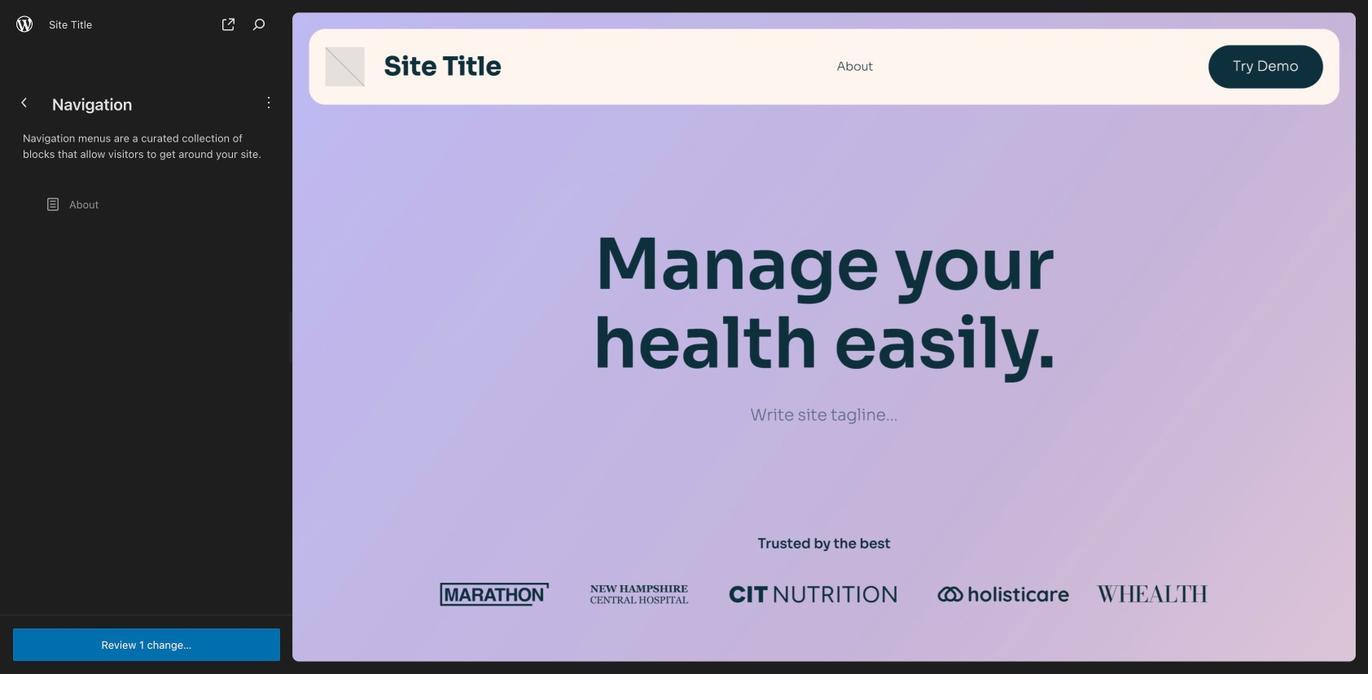 Task type: describe. For each thing, give the bounding box(es) containing it.
back image
[[15, 93, 34, 112]]



Task type: locate. For each thing, give the bounding box(es) containing it.
actions image
[[259, 93, 279, 112]]

view site (opens in a new tab) image
[[219, 15, 238, 34]]

open command palette image
[[249, 15, 269, 34]]



Task type: vqa. For each thing, say whether or not it's contained in the screenshot.
the 'edit styles' Image
no



